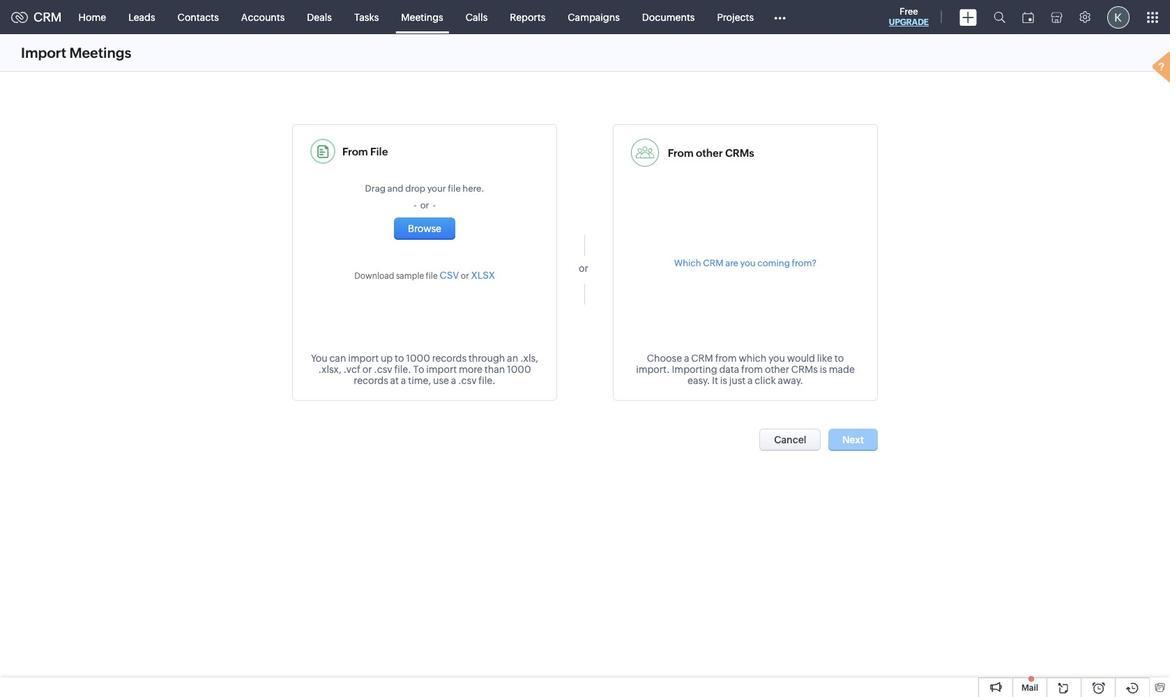 Task type: vqa. For each thing, say whether or not it's contained in the screenshot.
tasks
yes



Task type: describe. For each thing, give the bounding box(es) containing it.
search element
[[986, 0, 1015, 34]]

calls link
[[455, 0, 499, 34]]

crms inside choose a crm from which you would like to import. importing data from other crms is made easy. it is just a click away.
[[792, 364, 818, 375]]

from?
[[792, 257, 817, 268]]

away.
[[778, 375, 804, 387]]

1 vertical spatial crm
[[704, 257, 724, 268]]

drag
[[365, 184, 386, 194]]

and
[[388, 184, 404, 194]]

accounts link
[[230, 0, 296, 34]]

documents
[[643, 12, 695, 23]]

campaigns
[[568, 12, 620, 23]]

sample
[[396, 271, 424, 281]]

like
[[818, 353, 833, 364]]

tasks link
[[343, 0, 390, 34]]

which crm are you coming from?
[[675, 257, 817, 268]]

can
[[330, 353, 346, 364]]

click
[[755, 375, 776, 387]]

import
[[21, 45, 66, 61]]

you
[[311, 353, 328, 364]]

coming
[[758, 257, 791, 268]]

profile element
[[1100, 0, 1139, 34]]

you inside choose a crm from which you would like to import. importing data from other crms is made easy. it is just a click away.
[[769, 353, 786, 364]]

contacts link
[[166, 0, 230, 34]]

crm inside choose a crm from which you would like to import. importing data from other crms is made easy. it is just a click away.
[[692, 353, 714, 364]]

choose a crm from which you would like to import. importing data from other crms is made easy. it is just a click away.
[[636, 353, 855, 387]]

or inside download sample file csv or xlsx
[[461, 271, 469, 281]]

use
[[433, 375, 449, 387]]

.xlsx,
[[318, 364, 342, 375]]

0 horizontal spatial 1000
[[406, 353, 430, 364]]

create menu image
[[960, 9, 978, 25]]

up
[[381, 353, 393, 364]]

crm link
[[11, 10, 62, 24]]

drag and drop your file here. -  or  -
[[365, 184, 485, 211]]

0 vertical spatial records
[[432, 353, 467, 364]]

1 horizontal spatial .csv
[[459, 375, 477, 387]]

0 horizontal spatial crms
[[726, 147, 755, 159]]

calls
[[466, 12, 488, 23]]

Other Modules field
[[766, 6, 796, 28]]

contacts
[[178, 12, 219, 23]]

just
[[730, 375, 746, 387]]

0 horizontal spatial records
[[354, 375, 389, 387]]

other inside choose a crm from which you would like to import. importing data from other crms is made easy. it is just a click away.
[[765, 364, 790, 375]]

an
[[507, 353, 519, 364]]

are
[[726, 257, 739, 268]]

file inside the drag and drop your file here. -  or  -
[[448, 184, 461, 194]]

profile image
[[1108, 6, 1130, 28]]

1 vertical spatial meetings
[[69, 45, 131, 61]]

choose
[[647, 353, 682, 364]]

free upgrade
[[890, 6, 929, 27]]

easy.
[[688, 375, 711, 387]]

you can import up to 1000 records through an .xls, .xlsx, .vcf or .csv file. to import more than 1000 records at a time, use a .csv file.
[[311, 353, 539, 387]]

1 horizontal spatial from
[[742, 364, 763, 375]]

0 horizontal spatial .csv
[[374, 364, 393, 375]]

-
[[414, 200, 417, 211]]

download sample file csv or xlsx
[[355, 270, 495, 281]]

campaigns link
[[557, 0, 631, 34]]

calendar image
[[1023, 12, 1035, 23]]

file
[[371, 145, 388, 157]]

1 horizontal spatial import
[[427, 364, 457, 375]]

deals
[[307, 12, 332, 23]]

data
[[720, 364, 740, 375]]

search image
[[994, 11, 1006, 23]]

.xls,
[[520, 353, 539, 364]]

file inside download sample file csv or xlsx
[[426, 271, 438, 281]]

xlsx
[[471, 270, 495, 281]]

import meetings
[[21, 45, 131, 61]]

create menu element
[[952, 0, 986, 34]]

meetings inside meetings link
[[401, 12, 444, 23]]



Task type: locate. For each thing, give the bounding box(es) containing it.
1 vertical spatial file
[[426, 271, 438, 281]]

xlsx link
[[469, 270, 495, 281]]

reports link
[[499, 0, 557, 34]]

mail
[[1022, 684, 1039, 694]]

to right the like
[[835, 353, 844, 364]]

or inside you can import up to 1000 records through an .xls, .xlsx, .vcf or .csv file. to import more than 1000 records at a time, use a .csv file.
[[363, 364, 372, 375]]

you right which
[[769, 353, 786, 364]]

0 horizontal spatial other
[[696, 147, 723, 159]]

more
[[459, 364, 483, 375]]

free
[[900, 6, 919, 17]]

2 to from the left
[[835, 353, 844, 364]]

1 horizontal spatial records
[[432, 353, 467, 364]]

from up the it
[[716, 353, 737, 364]]

logo image
[[11, 12, 28, 23]]

home link
[[67, 0, 117, 34]]

from other crms
[[668, 147, 755, 159]]

2 horizontal spatial or
[[579, 263, 589, 274]]

it
[[713, 375, 719, 387]]

drop
[[406, 184, 426, 194]]

your
[[427, 184, 446, 194]]

import left the up
[[348, 353, 379, 364]]

records left at
[[354, 375, 389, 387]]

0 vertical spatial you
[[741, 257, 756, 268]]

crm right logo
[[33, 10, 62, 24]]

1 horizontal spatial you
[[769, 353, 786, 364]]

crm left are
[[704, 257, 724, 268]]

1000
[[406, 353, 430, 364], [507, 364, 531, 375]]

0 horizontal spatial from
[[716, 353, 737, 364]]

time,
[[408, 375, 431, 387]]

a
[[684, 353, 690, 364], [401, 375, 406, 387], [451, 375, 457, 387], [748, 375, 753, 387]]

.csv left file.
[[459, 375, 477, 387]]

you right are
[[741, 257, 756, 268]]

1 vertical spatial crms
[[792, 364, 818, 375]]

records up the use
[[432, 353, 467, 364]]

2 vertical spatial crm
[[692, 353, 714, 364]]

other
[[696, 147, 723, 159], [765, 364, 790, 375]]

import.
[[636, 364, 670, 375]]

reports
[[510, 12, 546, 23]]

0 vertical spatial meetings
[[401, 12, 444, 23]]

1 to from the left
[[395, 353, 404, 364]]

1 horizontal spatial file
[[448, 184, 461, 194]]

csv
[[440, 270, 459, 281]]

home
[[79, 12, 106, 23]]

projects link
[[706, 0, 766, 34]]

0 horizontal spatial you
[[741, 257, 756, 268]]

tasks
[[354, 12, 379, 23]]

would
[[788, 353, 816, 364]]

made
[[829, 364, 855, 375]]

file left csv
[[426, 271, 438, 281]]

leads link
[[117, 0, 166, 34]]

.csv
[[374, 364, 393, 375], [459, 375, 477, 387]]

1 vertical spatial you
[[769, 353, 786, 364]]

meetings down home
[[69, 45, 131, 61]]

projects
[[718, 12, 754, 23]]

is left made
[[820, 364, 828, 375]]

documents link
[[631, 0, 706, 34]]

0 horizontal spatial is
[[721, 375, 728, 387]]

1000 up time,
[[406, 353, 430, 364]]

upgrade
[[890, 17, 929, 27]]

or
[[579, 263, 589, 274], [461, 271, 469, 281], [363, 364, 372, 375]]

0 horizontal spatial meetings
[[69, 45, 131, 61]]

is
[[820, 364, 828, 375], [721, 375, 728, 387]]

1 horizontal spatial 1000
[[507, 364, 531, 375]]

1 horizontal spatial other
[[765, 364, 790, 375]]

at
[[390, 375, 399, 387]]

1000 right than
[[507, 364, 531, 375]]

crms
[[726, 147, 755, 159], [792, 364, 818, 375]]

import left more
[[427, 364, 457, 375]]

which
[[675, 257, 702, 268]]

from
[[716, 353, 737, 364], [742, 364, 763, 375]]

a right just
[[748, 375, 753, 387]]

1 horizontal spatial is
[[820, 364, 828, 375]]

0 horizontal spatial import
[[348, 353, 379, 364]]

a right at
[[401, 375, 406, 387]]

0 horizontal spatial from
[[343, 145, 368, 157]]

0 horizontal spatial file
[[426, 271, 438, 281]]

file
[[448, 184, 461, 194], [426, 271, 438, 281]]

1 horizontal spatial crms
[[792, 364, 818, 375]]

deals link
[[296, 0, 343, 34]]

from file
[[343, 145, 388, 157]]

leads
[[128, 12, 155, 23]]

import
[[348, 353, 379, 364], [427, 364, 457, 375]]

.csv left file. to
[[374, 364, 393, 375]]

here.
[[463, 184, 485, 194]]

is right the it
[[721, 375, 728, 387]]

accounts
[[241, 12, 285, 23]]

0 horizontal spatial or
[[363, 364, 372, 375]]

a right 'choose'
[[684, 353, 690, 364]]

a right the use
[[451, 375, 457, 387]]

from for from other crms
[[668, 147, 694, 159]]

0 vertical spatial file
[[448, 184, 461, 194]]

download
[[355, 271, 394, 281]]

1 horizontal spatial to
[[835, 353, 844, 364]]

.vcf
[[344, 364, 361, 375]]

to right the up
[[395, 353, 404, 364]]

1 horizontal spatial from
[[668, 147, 694, 159]]

than
[[485, 364, 505, 375]]

which
[[739, 353, 767, 364]]

crm up easy.
[[692, 353, 714, 364]]

browse
[[408, 223, 442, 234]]

from right data
[[742, 364, 763, 375]]

meetings link
[[390, 0, 455, 34]]

crm
[[33, 10, 62, 24], [704, 257, 724, 268], [692, 353, 714, 364]]

1 horizontal spatial meetings
[[401, 12, 444, 23]]

file. to
[[395, 364, 425, 375]]

0 vertical spatial crms
[[726, 147, 755, 159]]

you
[[741, 257, 756, 268], [769, 353, 786, 364]]

records
[[432, 353, 467, 364], [354, 375, 389, 387]]

1 vertical spatial other
[[765, 364, 790, 375]]

0 vertical spatial crm
[[33, 10, 62, 24]]

through
[[469, 353, 505, 364]]

importing
[[672, 364, 718, 375]]

to
[[395, 353, 404, 364], [835, 353, 844, 364]]

csv link
[[438, 270, 459, 281]]

meetings left calls
[[401, 12, 444, 23]]

from for from file
[[343, 145, 368, 157]]

to inside choose a crm from which you would like to import. importing data from other crms is made easy. it is just a click away.
[[835, 353, 844, 364]]

0 vertical spatial other
[[696, 147, 723, 159]]

0 horizontal spatial to
[[395, 353, 404, 364]]

None button
[[760, 429, 822, 451]]

1 horizontal spatial or
[[461, 271, 469, 281]]

to inside you can import up to 1000 records through an .xls, .xlsx, .vcf or .csv file. to import more than 1000 records at a time, use a .csv file.
[[395, 353, 404, 364]]

file.
[[479, 375, 496, 387]]

meetings
[[401, 12, 444, 23], [69, 45, 131, 61]]

from
[[343, 145, 368, 157], [668, 147, 694, 159]]

file right your
[[448, 184, 461, 194]]

1 vertical spatial records
[[354, 375, 389, 387]]



